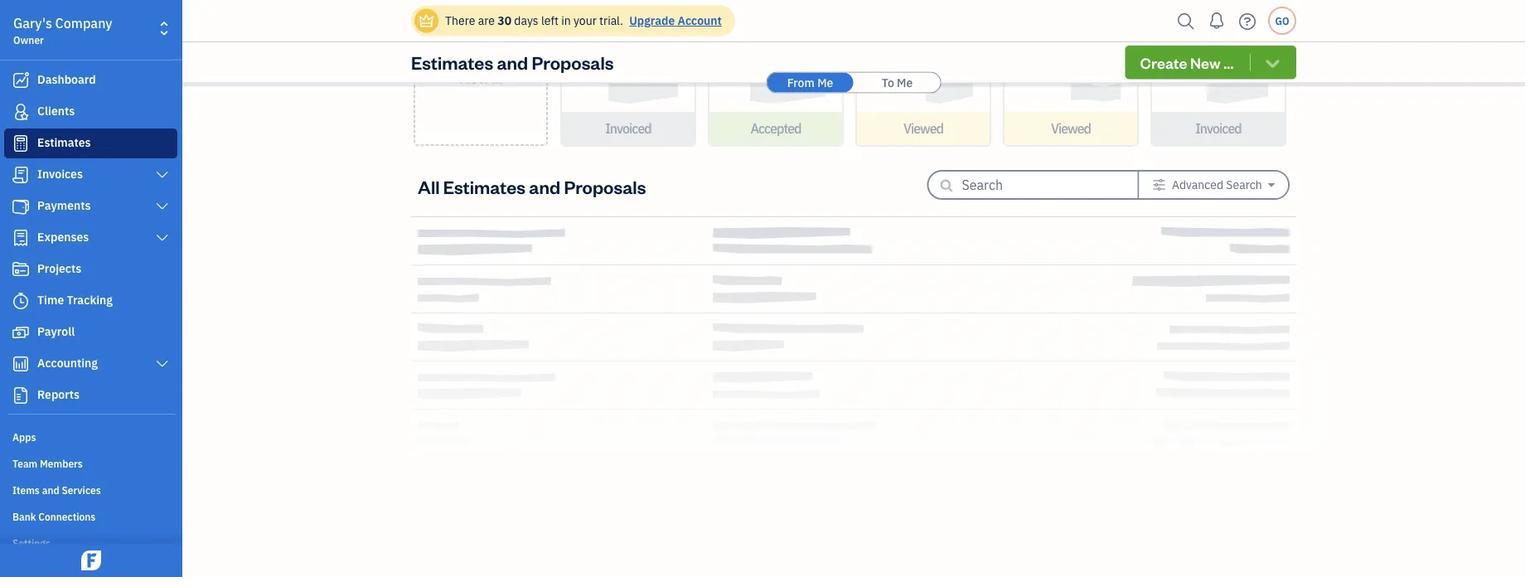 Task type: describe. For each thing, give the bounding box(es) containing it.
1 horizontal spatial create new …
[[1140, 53, 1234, 72]]

accepted
[[751, 120, 801, 137]]

Search text field
[[962, 172, 1111, 198]]

1 viewed from the left
[[904, 120, 943, 137]]

team
[[12, 457, 38, 470]]

gary's company owner
[[13, 15, 112, 46]]

accounting link
[[4, 349, 177, 379]]

chevron large down image for invoices
[[155, 168, 170, 182]]

me for from me
[[818, 75, 833, 90]]

advanced search button
[[1140, 172, 1288, 198]]

report image
[[11, 387, 31, 404]]

gary's
[[13, 15, 52, 32]]

are
[[478, 13, 495, 28]]

1 horizontal spatial …
[[1224, 53, 1234, 72]]

search
[[1226, 177, 1262, 192]]

main element
[[0, 0, 224, 577]]

project image
[[11, 261, 31, 278]]

clients
[[37, 103, 75, 119]]

estimates for estimates
[[37, 135, 91, 150]]

reports
[[37, 387, 80, 402]]

there are 30 days left in your trial. upgrade account
[[445, 13, 722, 28]]

payroll
[[37, 324, 75, 339]]

services
[[62, 483, 101, 497]]

settings image
[[12, 536, 177, 549]]

30
[[498, 13, 512, 28]]

time
[[37, 292, 64, 308]]

freshbooks image
[[78, 550, 104, 570]]

go to help image
[[1234, 9, 1261, 34]]

from
[[787, 75, 815, 90]]

bank connections link
[[4, 503, 177, 528]]

notifications image
[[1204, 4, 1230, 37]]

go button
[[1268, 7, 1297, 35]]

from me link
[[767, 73, 853, 92]]

apps link
[[4, 424, 177, 449]]

members
[[40, 457, 83, 470]]

items
[[12, 483, 40, 497]]

to me
[[882, 75, 913, 90]]

chevron large down image for payments
[[155, 200, 170, 213]]

create for the left create new … dropdown button
[[457, 48, 504, 67]]

connections
[[38, 510, 96, 523]]

1 invoiced from the left
[[605, 120, 651, 137]]

create for the right create new … dropdown button
[[1140, 53, 1188, 72]]

0 horizontal spatial …
[[492, 68, 503, 87]]

there
[[445, 13, 475, 28]]

chart image
[[11, 356, 31, 372]]

dashboard link
[[4, 65, 177, 95]]

payroll link
[[4, 318, 177, 347]]

payment image
[[11, 198, 31, 215]]

your
[[574, 13, 597, 28]]

items and services link
[[4, 477, 177, 502]]

expense image
[[11, 230, 31, 246]]

new for the right create new … dropdown button
[[1191, 53, 1221, 72]]

1 horizontal spatial create new … button
[[1125, 46, 1297, 79]]

crown image
[[418, 12, 435, 29]]

account
[[678, 13, 722, 28]]

time tracking
[[37, 292, 113, 308]]

owner
[[13, 33, 44, 46]]

estimates link
[[4, 128, 177, 158]]

client image
[[11, 104, 31, 120]]

payments
[[37, 198, 91, 213]]

1 vertical spatial proposals
[[564, 175, 646, 198]]

to me link
[[854, 73, 941, 92]]

days
[[514, 13, 539, 28]]

chevron large down image for accounting
[[155, 357, 170, 371]]

company
[[55, 15, 112, 32]]

dashboard
[[37, 72, 96, 87]]



Task type: vqa. For each thing, say whether or not it's contained in the screenshot.
left 'The'
no



Task type: locate. For each thing, give the bounding box(es) containing it.
invoice image
[[11, 167, 31, 183]]

create new … button
[[414, 0, 548, 146], [1125, 46, 1297, 79]]

chevron large down image inside "expenses" link
[[155, 231, 170, 245]]

me
[[818, 75, 833, 90], [897, 75, 913, 90]]

expenses link
[[4, 223, 177, 253]]

all estimates and proposals
[[418, 175, 646, 198]]

1 vertical spatial estimates
[[37, 135, 91, 150]]

create new … down are
[[457, 48, 504, 87]]

… down notifications icon
[[1224, 53, 1234, 72]]

chevron large down image
[[155, 168, 170, 182], [155, 200, 170, 213]]

1 chevron large down image from the top
[[155, 168, 170, 182]]

1 horizontal spatial invoiced
[[1196, 120, 1242, 137]]

create new …
[[457, 48, 504, 87], [1140, 53, 1234, 72]]

payments link
[[4, 192, 177, 221]]

timer image
[[11, 293, 31, 309]]

1 horizontal spatial new
[[1191, 53, 1221, 72]]

estimate image
[[11, 135, 31, 152]]

create new … down search image
[[1140, 53, 1234, 72]]

estimates right all
[[443, 175, 526, 198]]

chevron large down image down "payroll" link
[[155, 357, 170, 371]]

create
[[457, 48, 504, 67], [1140, 53, 1188, 72]]

proposals
[[532, 50, 614, 74], [564, 175, 646, 198]]

new
[[1191, 53, 1221, 72], [459, 68, 489, 87]]

2 horizontal spatial and
[[529, 175, 560, 198]]

2 vertical spatial estimates
[[443, 175, 526, 198]]

2 invoiced from the left
[[1196, 120, 1242, 137]]

reports link
[[4, 381, 177, 410]]

and inside main element
[[42, 483, 59, 497]]

go
[[1275, 14, 1290, 27]]

1 vertical spatial and
[[529, 175, 560, 198]]

2 vertical spatial and
[[42, 483, 59, 497]]

chevron large down image
[[155, 231, 170, 245], [155, 357, 170, 371]]

0 horizontal spatial create new …
[[457, 48, 504, 87]]

trial.
[[599, 13, 623, 28]]

dashboard image
[[11, 72, 31, 89]]

me right from
[[818, 75, 833, 90]]

advanced
[[1172, 177, 1224, 192]]

estimates down there
[[411, 50, 493, 74]]

bank
[[12, 510, 36, 523]]

money image
[[11, 324, 31, 341]]

time tracking link
[[4, 286, 177, 316]]

2 viewed from the left
[[1051, 120, 1091, 137]]

0 vertical spatial chevron large down image
[[155, 168, 170, 182]]

chevron large down image for expenses
[[155, 231, 170, 245]]

bank connections
[[12, 510, 96, 523]]

accounting
[[37, 355, 98, 371]]

upgrade account link
[[626, 13, 722, 28]]

settings image
[[1153, 178, 1166, 192]]

0 horizontal spatial viewed
[[904, 120, 943, 137]]

caretdown image
[[1268, 178, 1275, 192]]

new for the left create new … dropdown button
[[459, 68, 489, 87]]

left
[[541, 13, 559, 28]]

1 me from the left
[[818, 75, 833, 90]]

2 chevron large down image from the top
[[155, 200, 170, 213]]

estimates and proposals
[[411, 50, 614, 74]]

team members link
[[4, 450, 177, 475]]

1 horizontal spatial viewed
[[1051, 120, 1091, 137]]

0 vertical spatial and
[[497, 50, 528, 74]]

…
[[1224, 53, 1234, 72], [492, 68, 503, 87]]

me for to me
[[897, 75, 913, 90]]

0 vertical spatial chevron large down image
[[155, 231, 170, 245]]

search image
[[1173, 9, 1200, 34]]

tracking
[[67, 292, 113, 308]]

0 horizontal spatial invoiced
[[605, 120, 651, 137]]

2 me from the left
[[897, 75, 913, 90]]

… down 30
[[492, 68, 503, 87]]

estimates for estimates and proposals
[[411, 50, 493, 74]]

items and services
[[12, 483, 101, 497]]

apps
[[12, 430, 36, 444]]

estimates up the invoices
[[37, 135, 91, 150]]

0 horizontal spatial and
[[42, 483, 59, 497]]

0 horizontal spatial new
[[459, 68, 489, 87]]

to
[[882, 75, 894, 90]]

1 horizontal spatial me
[[897, 75, 913, 90]]

new inside create new …
[[459, 68, 489, 87]]

0 horizontal spatial create
[[457, 48, 504, 67]]

1 vertical spatial chevron large down image
[[155, 200, 170, 213]]

0 vertical spatial proposals
[[532, 50, 614, 74]]

viewed up the search text box
[[1051, 120, 1091, 137]]

2 chevron large down image from the top
[[155, 357, 170, 371]]

1 horizontal spatial and
[[497, 50, 528, 74]]

1 chevron large down image from the top
[[155, 231, 170, 245]]

chevron large down image down the payments link
[[155, 231, 170, 245]]

0 horizontal spatial create new … button
[[414, 0, 548, 146]]

viewed down to me link
[[904, 120, 943, 137]]

team members
[[12, 457, 83, 470]]

expenses
[[37, 229, 89, 245]]

create down are
[[457, 48, 504, 67]]

new down are
[[459, 68, 489, 87]]

chevron large down image inside the payments link
[[155, 200, 170, 213]]

chevron large down image down estimates link at the left of the page
[[155, 168, 170, 182]]

and
[[497, 50, 528, 74], [529, 175, 560, 198], [42, 483, 59, 497]]

in
[[561, 13, 571, 28]]

clients link
[[4, 97, 177, 127]]

estimates
[[411, 50, 493, 74], [37, 135, 91, 150], [443, 175, 526, 198]]

advanced search
[[1172, 177, 1262, 192]]

viewed
[[904, 120, 943, 137], [1051, 120, 1091, 137]]

invoices
[[37, 166, 83, 182]]

chevrondown image
[[1263, 54, 1283, 71]]

1 horizontal spatial create
[[1140, 53, 1188, 72]]

invoiced
[[605, 120, 651, 137], [1196, 120, 1242, 137]]

estimates inside main element
[[37, 135, 91, 150]]

and for proposals
[[497, 50, 528, 74]]

invoices link
[[4, 160, 177, 190]]

chevron large down image up "expenses" link
[[155, 200, 170, 213]]

0 vertical spatial estimates
[[411, 50, 493, 74]]

all
[[418, 175, 440, 198]]

new down notifications icon
[[1191, 53, 1221, 72]]

me right to
[[897, 75, 913, 90]]

1 vertical spatial chevron large down image
[[155, 357, 170, 371]]

projects
[[37, 261, 81, 276]]

and for services
[[42, 483, 59, 497]]

0 horizontal spatial me
[[818, 75, 833, 90]]

upgrade
[[629, 13, 675, 28]]

create down search image
[[1140, 53, 1188, 72]]

projects link
[[4, 255, 177, 284]]

from me
[[787, 75, 833, 90]]



